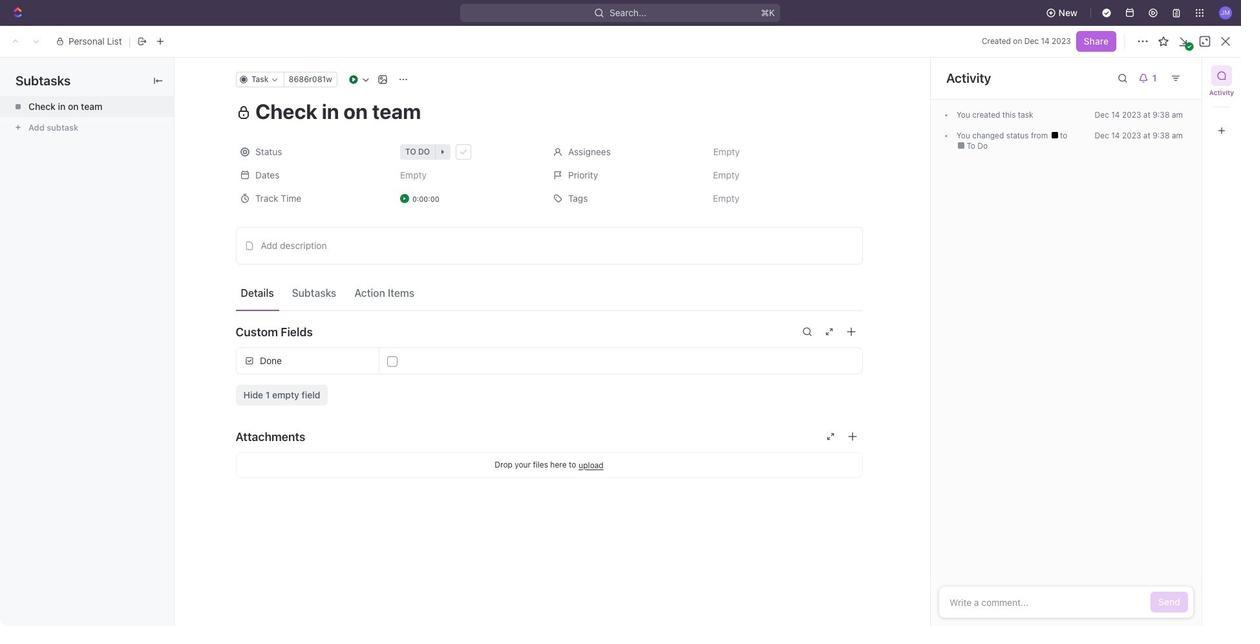 Task type: describe. For each thing, give the bounding box(es) containing it.
Edit task name text field
[[236, 99, 863, 124]]

task sidebar navigation tab list
[[1208, 65, 1237, 141]]

custom fields element
[[236, 347, 863, 406]]

none checkbox inside custom fields element
[[387, 356, 397, 366]]



Task type: locate. For each thing, give the bounding box(es) containing it.
sidebar navigation
[[0, 45, 193, 626]]

globe image
[[226, 260, 234, 268]]

alert
[[193, 77, 1235, 105]]

task sidebar content section
[[928, 58, 1202, 626]]

None checkbox
[[387, 356, 397, 366]]



Task type: vqa. For each thing, say whether or not it's contained in the screenshot.
Task sidebar navigation Tab List
yes



